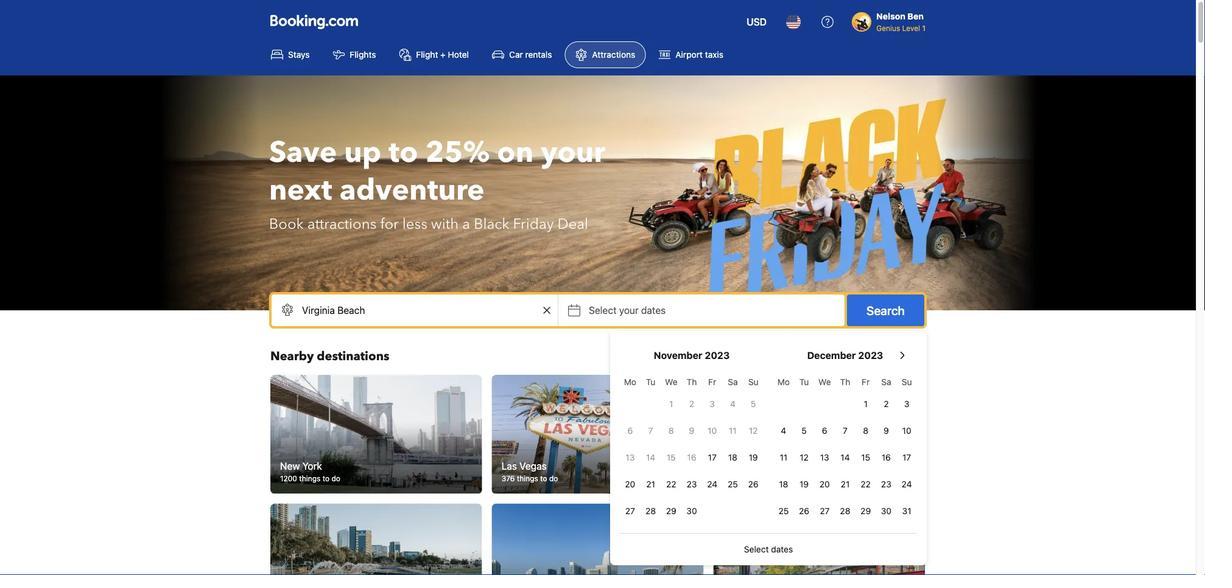Task type: locate. For each thing, give the bounding box(es) containing it.
1 16 from the left
[[687, 453, 696, 463]]

things down york
[[299, 475, 320, 483]]

0 horizontal spatial 2023
[[705, 350, 730, 361]]

26 November 2023 checkbox
[[743, 473, 764, 497]]

1 vertical spatial 26
[[799, 506, 809, 516]]

2 fr from the left
[[862, 377, 870, 387]]

0 horizontal spatial 17
[[708, 453, 717, 463]]

9 December 2023 checkbox
[[876, 419, 896, 443]]

1 inside option
[[669, 399, 673, 409]]

21
[[646, 480, 655, 490], [841, 480, 850, 490]]

1 vertical spatial 4
[[781, 426, 786, 436]]

0 horizontal spatial we
[[665, 377, 677, 387]]

0 horizontal spatial 22
[[666, 480, 676, 490]]

su for december 2023
[[902, 377, 912, 387]]

2 21 from the left
[[841, 480, 850, 490]]

fr
[[708, 377, 716, 387], [862, 377, 870, 387]]

12 left the 13 december 2023 checkbox
[[800, 453, 809, 463]]

0 vertical spatial 26
[[748, 480, 758, 490]]

car
[[509, 50, 523, 60]]

19 right 18 checkbox
[[799, 480, 809, 490]]

do right 1200
[[331, 475, 340, 483]]

8
[[669, 426, 674, 436], [863, 426, 868, 436]]

2 November 2023 checkbox
[[681, 392, 702, 416]]

3 do from the left
[[769, 475, 778, 483]]

0 horizontal spatial tu
[[646, 377, 655, 387]]

1 things from the left
[[299, 475, 320, 483]]

sa for november 2023
[[728, 377, 738, 387]]

stays link
[[261, 41, 320, 68]]

2 27 from the left
[[820, 506, 830, 516]]

+
[[440, 50, 446, 60]]

8 inside option
[[669, 426, 674, 436]]

27 right 26 december 2023 checkbox
[[820, 506, 830, 516]]

1 10 from the left
[[708, 426, 717, 436]]

0 horizontal spatial 12
[[749, 426, 758, 436]]

1 mo from the left
[[624, 377, 636, 387]]

1 inside option
[[864, 399, 868, 409]]

1 horizontal spatial 30
[[881, 506, 891, 516]]

sa up 2 december 2023 option
[[881, 377, 891, 387]]

ben
[[908, 11, 924, 21]]

fr up 1 december 2023 option on the bottom right of page
[[862, 377, 870, 387]]

10 inside option
[[902, 426, 911, 436]]

17 right 16 checkbox
[[902, 453, 911, 463]]

th up 2 november 2023 option
[[687, 377, 697, 387]]

2 horizontal spatial 1
[[922, 24, 926, 32]]

su
[[748, 377, 758, 387], [902, 377, 912, 387]]

25 down key
[[728, 480, 738, 490]]

8 for 8 checkbox
[[863, 426, 868, 436]]

0 horizontal spatial 18
[[728, 453, 737, 463]]

26 for 26 december 2023 checkbox
[[799, 506, 809, 516]]

10 inside checkbox
[[708, 426, 717, 436]]

7 November 2023 checkbox
[[640, 419, 661, 443]]

0 horizontal spatial 25
[[728, 480, 738, 490]]

2 13 from the left
[[820, 453, 829, 463]]

1 horizontal spatial 9
[[884, 426, 889, 436]]

we
[[665, 377, 677, 387], [818, 377, 831, 387]]

do right "376"
[[549, 475, 558, 483]]

2 do from the left
[[549, 475, 558, 483]]

6 inside option
[[627, 426, 633, 436]]

6 left 7 option
[[627, 426, 633, 436]]

9 right 8 checkbox
[[884, 426, 889, 436]]

1 vertical spatial 11
[[780, 453, 787, 463]]

25 for 25 "checkbox"
[[728, 480, 738, 490]]

0 horizontal spatial 11
[[729, 426, 737, 436]]

1 horizontal spatial 6
[[822, 426, 827, 436]]

4 right 3 november 2023 checkbox
[[730, 399, 735, 409]]

0 vertical spatial your
[[541, 133, 605, 173]]

13 December 2023 checkbox
[[814, 446, 835, 470]]

things inside the new york 1200 things to do
[[299, 475, 320, 483]]

1 horizontal spatial 14
[[841, 453, 850, 463]]

0 horizontal spatial 19
[[749, 453, 758, 463]]

25 inside "checkbox"
[[728, 480, 738, 490]]

2 28 from the left
[[840, 506, 850, 516]]

8 November 2023 checkbox
[[661, 419, 681, 443]]

13
[[626, 453, 635, 463], [820, 453, 829, 463]]

car rentals link
[[482, 41, 562, 68]]

28 November 2023 checkbox
[[640, 499, 661, 524]]

17 for "17 november 2023" option
[[708, 453, 717, 463]]

2 su from the left
[[902, 377, 912, 387]]

18 inside 18 checkbox
[[779, 480, 788, 490]]

1 23 from the left
[[687, 480, 697, 490]]

2 22 from the left
[[861, 480, 871, 490]]

2 24 from the left
[[902, 480, 912, 490]]

2 sa from the left
[[881, 377, 891, 387]]

0 horizontal spatial 26
[[748, 480, 758, 490]]

1 2 from the left
[[689, 399, 694, 409]]

to inside the new york 1200 things to do
[[323, 475, 329, 483]]

2 29 from the left
[[860, 506, 871, 516]]

0 horizontal spatial su
[[748, 377, 758, 387]]

22
[[666, 480, 676, 490], [861, 480, 871, 490]]

save up to 25% on your next adventure book attractions for less with a black friday deal
[[269, 133, 605, 234]]

22 inside 'checkbox'
[[861, 480, 871, 490]]

22 inside option
[[666, 480, 676, 490]]

18 for 18 checkbox
[[779, 480, 788, 490]]

19 inside 'checkbox'
[[799, 480, 809, 490]]

to for las vegas
[[540, 475, 547, 483]]

4 for 4 "checkbox"
[[730, 399, 735, 409]]

27
[[625, 506, 635, 516], [820, 506, 830, 516]]

tu for november
[[646, 377, 655, 387]]

18 for the "18" checkbox
[[728, 453, 737, 463]]

16 November 2023 checkbox
[[681, 446, 702, 470]]

9 inside option
[[884, 426, 889, 436]]

0 horizontal spatial 10
[[708, 426, 717, 436]]

2 16 from the left
[[882, 453, 891, 463]]

1 do from the left
[[331, 475, 340, 483]]

0 horizontal spatial 14
[[646, 453, 655, 463]]

3 for december 2023
[[904, 399, 909, 409]]

12 inside the 12 november 2023 checkbox
[[749, 426, 758, 436]]

to inside the key west 118 things to do
[[760, 475, 767, 483]]

19 inside option
[[749, 453, 758, 463]]

7 left 8 checkbox
[[843, 426, 848, 436]]

14 right the 13 november 2023 checkbox
[[646, 453, 655, 463]]

su up 3 december 2023 checkbox at the bottom right of the page
[[902, 377, 912, 387]]

6 December 2023 checkbox
[[814, 419, 835, 443]]

sa up 4 "checkbox"
[[728, 377, 738, 387]]

1 13 from the left
[[626, 453, 635, 463]]

mo up 6 option
[[624, 377, 636, 387]]

14 for "14" "option"
[[646, 453, 655, 463]]

2 mo from the left
[[777, 377, 790, 387]]

1 horizontal spatial th
[[840, 377, 850, 387]]

18 inside the "18" checkbox
[[728, 453, 737, 463]]

1 horizontal spatial 7
[[843, 426, 848, 436]]

november
[[654, 350, 702, 361]]

23 for 23 checkbox in the right of the page
[[687, 480, 697, 490]]

1 horizontal spatial 17
[[902, 453, 911, 463]]

1 15 from the left
[[667, 453, 676, 463]]

20 right 19 'checkbox'
[[819, 480, 830, 490]]

20 inside 20 'option'
[[819, 480, 830, 490]]

23 left 24 november 2023 checkbox
[[687, 480, 697, 490]]

0 horizontal spatial 16
[[687, 453, 696, 463]]

2 10 from the left
[[902, 426, 911, 436]]

0 vertical spatial select
[[589, 305, 617, 316]]

your
[[541, 133, 605, 173], [619, 305, 639, 316]]

2 tu from the left
[[799, 377, 809, 387]]

6 November 2023 checkbox
[[620, 419, 640, 443]]

1 7 from the left
[[648, 426, 653, 436]]

24 for 24 november 2023 checkbox
[[707, 480, 717, 490]]

11 left 12 'option' on the bottom right
[[780, 453, 787, 463]]

2 14 from the left
[[841, 453, 850, 463]]

24 left 118
[[707, 480, 717, 490]]

0 horizontal spatial sa
[[728, 377, 738, 387]]

0 horizontal spatial 30
[[686, 506, 697, 516]]

15
[[667, 453, 676, 463], [861, 453, 870, 463]]

1 tu from the left
[[646, 377, 655, 387]]

1 December 2023 checkbox
[[855, 392, 876, 416]]

1 30 from the left
[[686, 506, 697, 516]]

3
[[710, 399, 715, 409], [904, 399, 909, 409]]

to inside 'save up to 25% on your next adventure book attractions for less with a black friday deal'
[[389, 133, 418, 173]]

1 horizontal spatial 22
[[861, 480, 871, 490]]

0 vertical spatial dates
[[641, 305, 666, 316]]

1 left 2 december 2023 option
[[864, 399, 868, 409]]

with
[[431, 214, 459, 234]]

1 right level at the right top
[[922, 24, 926, 32]]

1 vertical spatial 19
[[799, 480, 809, 490]]

tu down december
[[799, 377, 809, 387]]

1 horizontal spatial 16
[[882, 453, 891, 463]]

1 horizontal spatial mo
[[777, 377, 790, 387]]

do for west
[[769, 475, 778, 483]]

19 December 2023 checkbox
[[794, 473, 814, 497]]

1 su from the left
[[748, 377, 758, 387]]

10 for 10 option
[[902, 426, 911, 436]]

28 inside option
[[840, 506, 850, 516]]

7 left 8 november 2023 option on the bottom of page
[[648, 426, 653, 436]]

dates
[[641, 305, 666, 316], [771, 545, 793, 555]]

0 horizontal spatial 5
[[751, 399, 756, 409]]

su up '5' checkbox
[[748, 377, 758, 387]]

5 inside checkbox
[[751, 399, 756, 409]]

24 right 23 checkbox
[[902, 480, 912, 490]]

2
[[689, 399, 694, 409], [884, 399, 889, 409]]

2 horizontal spatial do
[[769, 475, 778, 483]]

1 sa from the left
[[728, 377, 738, 387]]

1 grid from the left
[[620, 370, 764, 524]]

5 right 4 "checkbox"
[[751, 399, 756, 409]]

to right 1200
[[323, 475, 329, 483]]

dates down 25 option
[[771, 545, 793, 555]]

0 vertical spatial 11
[[729, 426, 737, 436]]

key west image
[[713, 375, 925, 494]]

0 horizontal spatial fr
[[708, 377, 716, 387]]

mo up 4 option
[[777, 377, 790, 387]]

5 inside "checkbox"
[[802, 426, 807, 436]]

1 horizontal spatial select
[[744, 545, 769, 555]]

23 November 2023 checkbox
[[681, 473, 702, 497]]

things inside "las vegas 376 things to do"
[[517, 475, 538, 483]]

san diego image
[[270, 504, 482, 575]]

1 vertical spatial 25
[[778, 506, 789, 516]]

18 November 2023 checkbox
[[722, 446, 743, 470]]

1 20 from the left
[[625, 480, 635, 490]]

23 right 22 'checkbox'
[[881, 480, 891, 490]]

things for vegas
[[517, 475, 538, 483]]

1 th from the left
[[687, 377, 697, 387]]

16 for 16 checkbox
[[882, 453, 891, 463]]

th for december
[[840, 377, 850, 387]]

2 20 from the left
[[819, 480, 830, 490]]

1 November 2023 checkbox
[[661, 392, 681, 416]]

0 vertical spatial 4
[[730, 399, 735, 409]]

1 horizontal spatial 10
[[902, 426, 911, 436]]

28 right 27 option
[[840, 506, 850, 516]]

2 7 from the left
[[843, 426, 848, 436]]

11 right 10 november 2023 checkbox
[[729, 426, 737, 436]]

your account menu nelson ben genius level 1 element
[[852, 5, 930, 33]]

25 December 2023 checkbox
[[773, 499, 794, 524]]

1 horizontal spatial 21
[[841, 480, 850, 490]]

1 24 from the left
[[707, 480, 717, 490]]

14 inside "option"
[[646, 453, 655, 463]]

1 horizontal spatial 29
[[860, 506, 871, 516]]

4 inside option
[[781, 426, 786, 436]]

to
[[389, 133, 418, 173], [323, 475, 329, 483], [540, 475, 547, 483], [760, 475, 767, 483]]

next
[[269, 170, 332, 210]]

attractions
[[307, 214, 377, 234]]

1 horizontal spatial sa
[[881, 377, 891, 387]]

6 for 6 option
[[627, 426, 633, 436]]

to inside "las vegas 376 things to do"
[[540, 475, 547, 483]]

21 inside checkbox
[[646, 480, 655, 490]]

11 inside checkbox
[[780, 453, 787, 463]]

3 left 4 "checkbox"
[[710, 399, 715, 409]]

12 right 11 november 2023 'option'
[[749, 426, 758, 436]]

15 November 2023 checkbox
[[661, 446, 681, 470]]

to down vegas at the bottom left
[[540, 475, 547, 483]]

13 left "14" "option"
[[626, 453, 635, 463]]

1 vertical spatial 5
[[802, 426, 807, 436]]

sa for december 2023
[[881, 377, 891, 387]]

2 3 from the left
[[904, 399, 909, 409]]

0 vertical spatial 12
[[749, 426, 758, 436]]

we down december
[[818, 377, 831, 387]]

31 December 2023 checkbox
[[896, 499, 917, 524]]

0 horizontal spatial mo
[[624, 377, 636, 387]]

do inside "las vegas 376 things to do"
[[549, 475, 558, 483]]

0 horizontal spatial things
[[299, 475, 320, 483]]

26 right 25 option
[[799, 506, 809, 516]]

1 21 from the left
[[646, 480, 655, 490]]

30 inside '30' option
[[881, 506, 891, 516]]

26
[[748, 480, 758, 490], [799, 506, 809, 516]]

4 November 2023 checkbox
[[722, 392, 743, 416]]

1 horizontal spatial 20
[[819, 480, 830, 490]]

on
[[497, 133, 534, 173]]

1 we from the left
[[665, 377, 677, 387]]

16
[[687, 453, 696, 463], [882, 453, 891, 463]]

airport taxis
[[675, 50, 723, 60]]

1 horizontal spatial 12
[[800, 453, 809, 463]]

york
[[302, 460, 322, 472]]

1 9 from the left
[[689, 426, 694, 436]]

1 2023 from the left
[[705, 350, 730, 361]]

1 horizontal spatial 28
[[840, 506, 850, 516]]

a
[[462, 214, 470, 234]]

26 down west at the right of the page
[[748, 480, 758, 490]]

30 right 29 december 2023 option
[[881, 506, 891, 516]]

15 right 14 december 2023 option
[[861, 453, 870, 463]]

1 horizontal spatial we
[[818, 377, 831, 387]]

sa
[[728, 377, 738, 387], [881, 377, 891, 387]]

24
[[707, 480, 717, 490], [902, 480, 912, 490]]

do right 26 november 2023 option
[[769, 475, 778, 483]]

2 17 from the left
[[902, 453, 911, 463]]

24 December 2023 checkbox
[[896, 473, 917, 497]]

1 for november 2023
[[669, 399, 673, 409]]

10 right 9 december 2023 option
[[902, 426, 911, 436]]

15 left 16 "checkbox"
[[667, 453, 676, 463]]

27 November 2023 checkbox
[[620, 499, 640, 524]]

0 horizontal spatial 15
[[667, 453, 676, 463]]

1 horizontal spatial 25
[[778, 506, 789, 516]]

2 2 from the left
[[884, 399, 889, 409]]

9 inside "option"
[[689, 426, 694, 436]]

0 horizontal spatial 28
[[645, 506, 656, 516]]

flights
[[350, 50, 376, 60]]

0 horizontal spatial 9
[[689, 426, 694, 436]]

0 horizontal spatial dates
[[641, 305, 666, 316]]

2 9 from the left
[[884, 426, 889, 436]]

2 we from the left
[[818, 377, 831, 387]]

0 vertical spatial 25
[[728, 480, 738, 490]]

13 right 12 'option' on the bottom right
[[820, 453, 829, 463]]

11 December 2023 checkbox
[[773, 446, 794, 470]]

flight
[[416, 50, 438, 60]]

2023 for november 2023
[[705, 350, 730, 361]]

28
[[645, 506, 656, 516], [840, 506, 850, 516]]

28 inside "option"
[[645, 506, 656, 516]]

1 14 from the left
[[646, 453, 655, 463]]

2 30 from the left
[[881, 506, 891, 516]]

1 horizontal spatial your
[[619, 305, 639, 316]]

1 17 from the left
[[708, 453, 717, 463]]

1 horizontal spatial things
[[517, 475, 538, 483]]

27 left 28 november 2023 "option"
[[625, 506, 635, 516]]

0 horizontal spatial 27
[[625, 506, 635, 516]]

0 horizontal spatial 4
[[730, 399, 735, 409]]

9
[[689, 426, 694, 436], [884, 426, 889, 436]]

20 for 20 option
[[625, 480, 635, 490]]

1200
[[280, 475, 297, 483]]

19 right the "18" checkbox
[[749, 453, 758, 463]]

17 left the "18" checkbox
[[708, 453, 717, 463]]

0 horizontal spatial 23
[[687, 480, 697, 490]]

16 right 15 checkbox
[[687, 453, 696, 463]]

26 inside 26 december 2023 checkbox
[[799, 506, 809, 516]]

to right up
[[389, 133, 418, 173]]

car rentals
[[509, 50, 552, 60]]

select
[[589, 305, 617, 316], [744, 545, 769, 555]]

grid for november
[[620, 370, 764, 524]]

22 right 21 november 2023 checkbox
[[666, 480, 676, 490]]

th for november
[[687, 377, 697, 387]]

1 left 2 november 2023 option
[[669, 399, 673, 409]]

5 November 2023 checkbox
[[743, 392, 764, 416]]

2 2023 from the left
[[858, 350, 883, 361]]

6 for 6 december 2023 checkbox
[[822, 426, 827, 436]]

14
[[646, 453, 655, 463], [841, 453, 850, 463]]

things
[[299, 475, 320, 483], [517, 475, 538, 483], [736, 475, 758, 483]]

5 right 4 option
[[802, 426, 807, 436]]

7
[[648, 426, 653, 436], [843, 426, 848, 436]]

20
[[625, 480, 635, 490], [819, 480, 830, 490]]

1 8 from the left
[[669, 426, 674, 436]]

2 th from the left
[[840, 377, 850, 387]]

1 horizontal spatial 8
[[863, 426, 868, 436]]

1 vertical spatial dates
[[771, 545, 793, 555]]

we for december
[[818, 377, 831, 387]]

do
[[331, 475, 340, 483], [549, 475, 558, 483], [769, 475, 778, 483]]

0 horizontal spatial 29
[[666, 506, 676, 516]]

6 right 5 december 2023 "checkbox"
[[822, 426, 827, 436]]

usd button
[[739, 7, 774, 37]]

1 horizontal spatial 13
[[820, 453, 829, 463]]

for
[[380, 214, 399, 234]]

29 November 2023 checkbox
[[661, 499, 681, 524]]

do for vegas
[[549, 475, 558, 483]]

th down december 2023
[[840, 377, 850, 387]]

we up 1 november 2023 option
[[665, 377, 677, 387]]

new york 1200 things to do
[[280, 460, 340, 483]]

do inside the new york 1200 things to do
[[331, 475, 340, 483]]

2 things from the left
[[517, 475, 538, 483]]

1 for december 2023
[[864, 399, 868, 409]]

2 horizontal spatial things
[[736, 475, 758, 483]]

grid
[[620, 370, 764, 524], [773, 370, 917, 524]]

1 22 from the left
[[666, 480, 676, 490]]

20 for 20 'option'
[[819, 480, 830, 490]]

1 horizontal spatial 27
[[820, 506, 830, 516]]

30 November 2023 checkbox
[[681, 499, 702, 524]]

flights link
[[322, 41, 386, 68]]

hotel
[[448, 50, 469, 60]]

16 inside 16 "checkbox"
[[687, 453, 696, 463]]

2 inside 2 december 2023 option
[[884, 399, 889, 409]]

12
[[749, 426, 758, 436], [800, 453, 809, 463]]

11 inside 'option'
[[729, 426, 737, 436]]

18 left 19 'checkbox'
[[779, 480, 788, 490]]

15 for 15 checkbox
[[667, 453, 676, 463]]

29 for 29 december 2023 option
[[860, 506, 871, 516]]

22 right 21 december 2023 checkbox
[[861, 480, 871, 490]]

10 right 9 november 2023 "option"
[[708, 426, 717, 436]]

2023 right november
[[705, 350, 730, 361]]

1 horizontal spatial 24
[[902, 480, 912, 490]]

21 December 2023 checkbox
[[835, 473, 855, 497]]

26 inside 26 november 2023 option
[[748, 480, 758, 490]]

dates up november
[[641, 305, 666, 316]]

stays
[[288, 50, 310, 60]]

28 for 28 december 2023 option
[[840, 506, 850, 516]]

0 vertical spatial 5
[[751, 399, 756, 409]]

0 horizontal spatial 20
[[625, 480, 635, 490]]

3 right 2 december 2023 option
[[904, 399, 909, 409]]

tu
[[646, 377, 655, 387], [799, 377, 809, 387]]

fr up 3 november 2023 checkbox
[[708, 377, 716, 387]]

29 for 29 november 2023 option
[[666, 506, 676, 516]]

18 right "17 november 2023" option
[[728, 453, 737, 463]]

2023 right december
[[858, 350, 883, 361]]

1 horizontal spatial 26
[[799, 506, 809, 516]]

1 horizontal spatial 15
[[861, 453, 870, 463]]

Where are you going? search field
[[272, 295, 558, 326]]

3 for november 2023
[[710, 399, 715, 409]]

4 inside "checkbox"
[[730, 399, 735, 409]]

20 left 21 november 2023 checkbox
[[625, 480, 635, 490]]

21 left 22 'checkbox'
[[841, 480, 850, 490]]

1 3 from the left
[[710, 399, 715, 409]]

1 horizontal spatial 11
[[780, 453, 787, 463]]

1 29 from the left
[[666, 506, 676, 516]]

things down west at the right of the page
[[736, 475, 758, 483]]

18
[[728, 453, 737, 463], [779, 480, 788, 490]]

16 right 15 december 2023 checkbox
[[882, 453, 891, 463]]

2 8 from the left
[[863, 426, 868, 436]]

2 23 from the left
[[881, 480, 891, 490]]

1 horizontal spatial 19
[[799, 480, 809, 490]]

25 inside option
[[778, 506, 789, 516]]

12 inside 12 'option'
[[800, 453, 809, 463]]

0 horizontal spatial 3
[[710, 399, 715, 409]]

th
[[687, 377, 697, 387], [840, 377, 850, 387]]

things inside the key west 118 things to do
[[736, 475, 758, 483]]

west
[[742, 460, 764, 472]]

6 inside checkbox
[[822, 426, 827, 436]]

0 vertical spatial 19
[[749, 453, 758, 463]]

5 for 5 december 2023 "checkbox"
[[802, 426, 807, 436]]

21 right 20 option
[[646, 480, 655, 490]]

30 inside 30 november 2023 option
[[686, 506, 697, 516]]

1 horizontal spatial 23
[[881, 480, 891, 490]]

1 28 from the left
[[645, 506, 656, 516]]

16 inside 16 checkbox
[[882, 453, 891, 463]]

november 2023
[[654, 350, 730, 361]]

0 horizontal spatial your
[[541, 133, 605, 173]]

9 right 8 november 2023 option on the bottom of page
[[689, 426, 694, 436]]

1 horizontal spatial 1
[[864, 399, 868, 409]]

1 horizontal spatial dates
[[771, 545, 793, 555]]

4
[[730, 399, 735, 409], [781, 426, 786, 436]]

2 right 1 december 2023 option on the bottom right of page
[[884, 399, 889, 409]]

2 15 from the left
[[861, 453, 870, 463]]

19 for 19 'checkbox'
[[799, 480, 809, 490]]

things down vegas at the bottom left
[[517, 475, 538, 483]]

17 for the 17 december 2023 option
[[902, 453, 911, 463]]

select for select dates
[[744, 545, 769, 555]]

12 December 2023 checkbox
[[794, 446, 814, 470]]

1 fr from the left
[[708, 377, 716, 387]]

3 things from the left
[[736, 475, 758, 483]]

30 right 29 november 2023 option
[[686, 506, 697, 516]]

14 right the 13 december 2023 checkbox
[[841, 453, 850, 463]]

black
[[474, 214, 509, 234]]

flight + hotel
[[416, 50, 469, 60]]

25
[[728, 480, 738, 490], [778, 506, 789, 516]]

28 right 27 november 2023 option
[[645, 506, 656, 516]]

30
[[686, 506, 697, 516], [881, 506, 891, 516]]

2023
[[705, 350, 730, 361], [858, 350, 883, 361]]

1 vertical spatial select
[[744, 545, 769, 555]]

0 horizontal spatial th
[[687, 377, 697, 387]]

1 horizontal spatial do
[[549, 475, 558, 483]]

tu down november
[[646, 377, 655, 387]]

21 inside checkbox
[[841, 480, 850, 490]]

20 inside 20 option
[[625, 480, 635, 490]]

12 November 2023 checkbox
[[743, 419, 764, 443]]

22 December 2023 checkbox
[[855, 473, 876, 497]]

1 6 from the left
[[627, 426, 633, 436]]

things for west
[[736, 475, 758, 483]]

25 left 26 december 2023 checkbox
[[778, 506, 789, 516]]

6
[[627, 426, 633, 436], [822, 426, 827, 436]]

0 horizontal spatial 2
[[689, 399, 694, 409]]

19
[[749, 453, 758, 463], [799, 480, 809, 490]]

do inside the key west 118 things to do
[[769, 475, 778, 483]]

14 inside option
[[841, 453, 850, 463]]

0 horizontal spatial 24
[[707, 480, 717, 490]]

19 November 2023 checkbox
[[743, 446, 764, 470]]

1 vertical spatial your
[[619, 305, 639, 316]]

1 27 from the left
[[625, 506, 635, 516]]

2 grid from the left
[[773, 370, 917, 524]]

mo
[[624, 377, 636, 387], [777, 377, 790, 387]]

29 right 28 december 2023 option
[[860, 506, 871, 516]]

to down west at the right of the page
[[760, 475, 767, 483]]

december 2023
[[807, 350, 883, 361]]

1 horizontal spatial fr
[[862, 377, 870, 387]]

23
[[687, 480, 697, 490], [881, 480, 891, 490]]

29 right 28 november 2023 "option"
[[666, 506, 676, 516]]

nelson ben genius level 1
[[876, 11, 926, 32]]

0 horizontal spatial do
[[331, 475, 340, 483]]

10
[[708, 426, 717, 436], [902, 426, 911, 436]]

2 6 from the left
[[822, 426, 827, 436]]

1 horizontal spatial 4
[[781, 426, 786, 436]]

22 for 22 november 2023 option
[[666, 480, 676, 490]]

2 right 1 november 2023 option
[[689, 399, 694, 409]]

30 for '30' option on the bottom right of page
[[881, 506, 891, 516]]

0 horizontal spatial select
[[589, 305, 617, 316]]

5
[[751, 399, 756, 409], [802, 426, 807, 436]]

29
[[666, 506, 676, 516], [860, 506, 871, 516]]

1 horizontal spatial 2023
[[858, 350, 883, 361]]

0 horizontal spatial 21
[[646, 480, 655, 490]]

1 horizontal spatial grid
[[773, 370, 917, 524]]

2 inside 2 november 2023 option
[[689, 399, 694, 409]]

1 vertical spatial 18
[[779, 480, 788, 490]]

0 horizontal spatial 13
[[626, 453, 635, 463]]

to for new york
[[323, 475, 329, 483]]

8 inside checkbox
[[863, 426, 868, 436]]

4 left 5 december 2023 "checkbox"
[[781, 426, 786, 436]]



Task type: describe. For each thing, give the bounding box(es) containing it.
25 for 25 option
[[778, 506, 789, 516]]

25%
[[425, 133, 490, 173]]

nelson
[[876, 11, 905, 21]]

22 November 2023 checkbox
[[661, 473, 681, 497]]

11 for 11 checkbox
[[780, 453, 787, 463]]

select for select your dates
[[589, 305, 617, 316]]

fr for december
[[862, 377, 870, 387]]

9 for 9 december 2023 option
[[884, 426, 889, 436]]

we for november
[[665, 377, 677, 387]]

friday
[[513, 214, 554, 234]]

14 November 2023 checkbox
[[640, 446, 661, 470]]

new
[[280, 460, 300, 472]]

book
[[269, 214, 304, 234]]

las
[[502, 460, 517, 472]]

deal
[[557, 214, 588, 234]]

5 for '5' checkbox
[[751, 399, 756, 409]]

23 for 23 checkbox
[[881, 480, 891, 490]]

2 for november
[[689, 399, 694, 409]]

your inside 'save up to 25% on your next adventure book attractions for less with a black friday deal'
[[541, 133, 605, 173]]

7 December 2023 checkbox
[[835, 419, 855, 443]]

save
[[269, 133, 337, 173]]

rentals
[[525, 50, 552, 60]]

16 for 16 "checkbox"
[[687, 453, 696, 463]]

fr for november
[[708, 377, 716, 387]]

do for york
[[331, 475, 340, 483]]

2 December 2023 checkbox
[[876, 392, 896, 416]]

adventure
[[339, 170, 485, 210]]

25 November 2023 checkbox
[[722, 473, 743, 497]]

18 December 2023 checkbox
[[773, 473, 794, 497]]

16 December 2023 checkbox
[[876, 446, 896, 470]]

17 November 2023 checkbox
[[702, 446, 722, 470]]

26 for 26 november 2023 option
[[748, 480, 758, 490]]

5 December 2023 checkbox
[[794, 419, 814, 443]]

20 November 2023 checkbox
[[620, 473, 640, 497]]

31
[[902, 506, 911, 516]]

4 December 2023 checkbox
[[773, 419, 794, 443]]

taxis
[[705, 50, 723, 60]]

2023 for december 2023
[[858, 350, 883, 361]]

level
[[902, 24, 920, 32]]

attractions link
[[565, 41, 646, 68]]

destinations
[[317, 348, 389, 365]]

30 December 2023 checkbox
[[876, 499, 896, 524]]

1 inside 'nelson ben genius level 1'
[[922, 24, 926, 32]]

19 for 19 november 2023 option on the right bottom of page
[[749, 453, 758, 463]]

24 November 2023 checkbox
[[702, 473, 722, 497]]

10 for 10 november 2023 checkbox
[[708, 426, 717, 436]]

13 November 2023 checkbox
[[620, 446, 640, 470]]

15 December 2023 checkbox
[[855, 446, 876, 470]]

airport
[[675, 50, 703, 60]]

new york image
[[270, 375, 482, 494]]

4 for 4 option
[[781, 426, 786, 436]]

flight + hotel link
[[389, 41, 479, 68]]

search
[[867, 303, 905, 318]]

airport taxis link
[[648, 41, 734, 68]]

27 for 27 option
[[820, 506, 830, 516]]

su for november 2023
[[748, 377, 758, 387]]

las vegas 376 things to do
[[502, 460, 558, 483]]

up
[[344, 133, 381, 173]]

20 December 2023 checkbox
[[814, 473, 835, 497]]

30 for 30 november 2023 option on the bottom right
[[686, 506, 697, 516]]

vegas
[[520, 460, 547, 472]]

22 for 22 'checkbox'
[[861, 480, 871, 490]]

less
[[402, 214, 427, 234]]

mo for november
[[624, 377, 636, 387]]

usd
[[747, 16, 767, 28]]

booking.com image
[[270, 15, 358, 29]]

27 December 2023 checkbox
[[814, 499, 835, 524]]

24 for 24 december 2023 checkbox
[[902, 480, 912, 490]]

8 December 2023 checkbox
[[855, 419, 876, 443]]

10 November 2023 checkbox
[[702, 419, 722, 443]]

genius
[[876, 24, 900, 32]]

23 December 2023 checkbox
[[876, 473, 896, 497]]

things for york
[[299, 475, 320, 483]]

9 for 9 november 2023 "option"
[[689, 426, 694, 436]]

las vegas image
[[492, 375, 703, 494]]

29 December 2023 checkbox
[[855, 499, 876, 524]]

miami image
[[492, 504, 703, 575]]

8 for 8 november 2023 option on the bottom of page
[[669, 426, 674, 436]]

12 for the 12 november 2023 checkbox
[[749, 426, 758, 436]]

new orleans image
[[713, 504, 925, 575]]

15 for 15 december 2023 checkbox
[[861, 453, 870, 463]]

9 November 2023 checkbox
[[681, 419, 702, 443]]

118
[[723, 475, 734, 483]]

21 November 2023 checkbox
[[640, 473, 661, 497]]

key
[[723, 460, 739, 472]]

26 December 2023 checkbox
[[794, 499, 814, 524]]

tu for december
[[799, 377, 809, 387]]

nearby
[[270, 348, 314, 365]]

2 for december
[[884, 399, 889, 409]]

3 December 2023 checkbox
[[896, 392, 917, 416]]

11 November 2023 checkbox
[[722, 419, 743, 443]]

28 December 2023 checkbox
[[835, 499, 855, 524]]

december
[[807, 350, 856, 361]]

21 for 21 november 2023 checkbox
[[646, 480, 655, 490]]

17 December 2023 checkbox
[[896, 446, 917, 470]]

21 for 21 december 2023 checkbox
[[841, 480, 850, 490]]

10 December 2023 checkbox
[[896, 419, 917, 443]]

to for key west
[[760, 475, 767, 483]]

3 November 2023 checkbox
[[702, 392, 722, 416]]

13 for the 13 november 2023 checkbox
[[626, 453, 635, 463]]

select dates
[[744, 545, 793, 555]]

13 for the 13 december 2023 checkbox
[[820, 453, 829, 463]]

attractions
[[592, 50, 635, 60]]

search button
[[847, 295, 924, 326]]

27 for 27 november 2023 option
[[625, 506, 635, 516]]

14 December 2023 checkbox
[[835, 446, 855, 470]]

nearby destinations
[[270, 348, 389, 365]]

grid for december
[[773, 370, 917, 524]]

mo for december
[[777, 377, 790, 387]]

376
[[502, 475, 515, 483]]

28 for 28 november 2023 "option"
[[645, 506, 656, 516]]

select your dates
[[589, 305, 666, 316]]

14 for 14 december 2023 option
[[841, 453, 850, 463]]

11 for 11 november 2023 'option'
[[729, 426, 737, 436]]

12 for 12 'option' on the bottom right
[[800, 453, 809, 463]]

key west 118 things to do
[[723, 460, 778, 483]]



Task type: vqa. For each thing, say whether or not it's contained in the screenshot.
the left 14
yes



